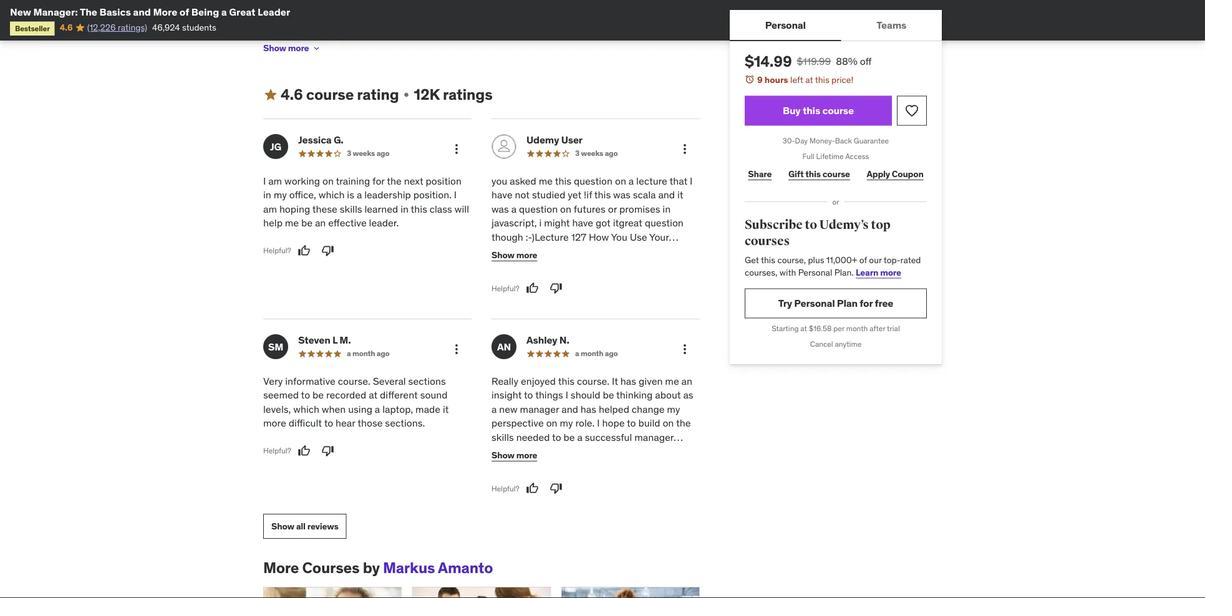 Task type: describe. For each thing, give the bounding box(es) containing it.
ago for ashley n.
[[605, 349, 618, 358]]

show more for udemy user
[[491, 249, 537, 261]]

and right provided
[[677, 458, 694, 471]]

1 he from the left
[[463, 4, 473, 15]]

i right things
[[566, 389, 568, 401]]

an inside i am working on training for the next position in my office, which is a leadership position. i am hoping these skills learned in this class will help me be an effective leader.
[[315, 216, 326, 229]]

new
[[10, 5, 31, 18]]

have inside if this was scala and it was a question on futures or promises in javascript, i might have got it
[[572, 216, 593, 229]]

question inside if this was scala and it was a question on futures or promises in javascript, i might have got it
[[519, 202, 558, 215]]

to down informative
[[301, 389, 310, 401]]

of up 46,924 students
[[180, 5, 189, 18]]

a month ago for course.
[[575, 349, 618, 358]]

88%
[[836, 55, 857, 67]]

(strength
[[451, 46, 488, 57]]

to up hints
[[552, 431, 561, 443]]

get
[[745, 254, 759, 266]]

30-
[[783, 136, 795, 146]]

participated
[[424, 58, 471, 69]]

1 horizontal spatial xsmall image
[[401, 90, 411, 100]]

personal inside button
[[765, 18, 806, 31]]

and up role.
[[562, 403, 578, 415]]

1 horizontal spatial or
[[832, 197, 839, 207]]

insight
[[491, 389, 522, 401]]

jessica g.
[[298, 134, 343, 146]]

2 horizontal spatial also
[[604, 46, 620, 57]]

be up helped
[[603, 389, 614, 401]]

course for gift this course
[[823, 168, 850, 180]]

when inside the really enjoyed this course. it has given me an insight to things i should be thinking about as a new manager and has helped change my perspective on my role. i hope to build on the skills needed to be a successful manager using the hints and tips given. i will 100% reflect back on the resources provided as and when i need them.
[[491, 472, 515, 485]]

steven
[[298, 334, 330, 347]]

3 weeks ago for udemy user
[[575, 149, 618, 158]]

be inside i am working on training for the next position in my office, which is a leadership position. i am hoping these skills learned in this class will help me be an effective leader.
[[301, 216, 313, 229]]

plan
[[837, 297, 858, 310]]

this inside the really enjoyed this course. it has given me an insight to things i should be thinking about as a new manager and has helped change my perspective on my role. i hope to build on the skills needed to be a successful manager using the hints and tips given. i will 100% reflect back on the resources provided as and when i need them.
[[558, 375, 574, 387]]

the down about
[[676, 417, 691, 429]]

3 for jessica g.
[[347, 149, 351, 158]]

0 vertical spatial show more button
[[263, 36, 321, 61]]

to inside the subscribe to udemy's top courses
[[805, 217, 817, 233]]

studied
[[532, 188, 565, 201]]

on right build
[[663, 417, 674, 429]]

on inside i am working on training for the next position in my office, which is a leadership position. i am hoping these skills learned in this class will help me be an effective leader.
[[322, 174, 334, 187]]

12k ratings
[[414, 85, 492, 104]]

i down position
[[454, 188, 457, 201]]

has right it on the bottom right of the page
[[620, 375, 636, 387]]

this inside buy this course button
[[803, 104, 820, 117]]

0 vertical spatial certified
[[529, 33, 562, 45]]

hours
[[765, 74, 788, 85]]

recorded
[[326, 389, 366, 401]]

anytime
[[835, 339, 862, 349]]

representative
[[546, 4, 602, 15]]

in down (strength
[[473, 58, 480, 69]]

markus amanto link
[[383, 558, 493, 577]]

with
[[780, 267, 796, 278]]

he down trainer
[[582, 46, 593, 57]]

markus
[[383, 558, 435, 577]]

in up help
[[263, 188, 271, 201]]

leader.
[[369, 216, 399, 229]]

mark review by steven l m. as unhelpful image
[[322, 445, 334, 457]]

leader
[[258, 5, 290, 18]]

manager:
[[33, 5, 78, 18]]

enjoyed
[[521, 375, 556, 387]]

me inside i am working on training for the next position in my office, which is a leadership position. i am hoping these skills learned in this class will help me be an effective leader.
[[285, 216, 299, 229]]

more courses by markus amanto
[[263, 558, 493, 577]]

hints
[[535, 445, 557, 457]]

precious
[[491, 244, 530, 257]]

javascript,
[[491, 216, 537, 229]]

robbins
[[517, 58, 549, 69]]

have inside you asked me this question on a lecture that i have not studied yet !
[[491, 188, 513, 201]]

build
[[638, 417, 660, 429]]

on inside if this was scala and it was a question on futures or promises in javascript, i might have got it
[[560, 202, 571, 215]]

not
[[515, 188, 530, 201]]

$119.99
[[797, 55, 831, 67]]

has up 400
[[276, 4, 290, 15]]

trainer
[[564, 33, 589, 45]]

xsmall image inside show more button
[[311, 43, 321, 53]]

working
[[284, 174, 320, 187]]

be right needed
[[564, 431, 575, 443]]

ashley n.
[[526, 334, 569, 347]]

additional actions for review by jessica g. image
[[449, 142, 464, 157]]

it for if this was scala and it was a question on futures or promises in javascript, i might have got it
[[613, 216, 619, 229]]

and up ratings) at the top
[[133, 5, 151, 18]]

an
[[497, 340, 511, 353]]

he up over
[[263, 4, 274, 15]]

apply coupon
[[867, 168, 924, 180]]

course. inside the really enjoyed this course. it has given me an insight to things i should be thinking about as a new manager and has helped change my perspective on my role. i hope to build on the skills needed to be a successful manager using the hints and tips given. i will 100% reflect back on the resources provided as and when i need them.
[[577, 375, 609, 387]]

university.
[[584, 58, 625, 69]]

that
[[670, 174, 688, 187]]

subscribe
[[745, 217, 803, 233]]

skills inside the really enjoyed this course. it has given me an insight to things i should be thinking about as a new manager and has helped change my perspective on my role. i hope to build on the skills needed to be a successful manager using the hints and tips given. i will 100% reflect back on the resources provided as and when i need them.
[[491, 431, 514, 443]]

2 he from the left
[[604, 4, 614, 15]]

this inside you asked me this question on a lecture that i have not studied yet !
[[555, 174, 571, 187]]

in left the 1998
[[418, 33, 425, 45]]

office,
[[289, 188, 316, 201]]

ago for udemy user
[[605, 149, 618, 158]]

this left the price!
[[815, 74, 829, 85]]

30-day money-back guarantee full lifetime access
[[783, 136, 889, 161]]

countries.
[[410, 16, 449, 27]]

inventory).
[[539, 46, 580, 57]]

mark review by jessica g. as unhelpful image
[[322, 244, 334, 257]]

gift
[[788, 168, 804, 180]]

for up the emotional
[[661, 33, 671, 45]]

2 horizontal spatial is
[[595, 46, 602, 57]]

sm
[[268, 340, 283, 353]]

for left free on the right of page
[[860, 297, 873, 310]]

at inside starting at $16.58 per month after trial cancel anytime
[[800, 324, 807, 333]]

at inside very informative course. several sections seemed to be recorded at different sound levels, which when using a laptop, made it more difficult to hear those sections.
[[369, 389, 378, 401]]

helped
[[599, 403, 629, 415]]

on up needed
[[546, 417, 557, 429]]

for inside i am working on training for the next position in my office, which is a leadership position. i am hoping these skills learned in this class will help me be an effective leader.
[[372, 174, 385, 187]]

own
[[320, 33, 336, 45]]

mark review by ashley n. as helpful image
[[526, 482, 539, 495]]

jg
[[270, 140, 281, 153]]

deployment
[[490, 46, 537, 57]]

effective
[[328, 216, 367, 229]]

off
[[860, 55, 872, 67]]

show more button for ashley n.
[[491, 443, 537, 468]]

next
[[404, 174, 423, 187]]

really enjoyed this course. it has given me an insight to things i should be thinking about as a new manager and has helped change my perspective on my role. i hope to build on the skills needed to be a successful manager using the hints and tips given. i will 100% reflect back on the resources provided as and when i need them.
[[491, 375, 694, 485]]

the up them.
[[560, 458, 575, 471]]

of right "user"
[[418, 46, 425, 57]]

he up several
[[263, 33, 274, 45]]

of right team at the right of page
[[686, 4, 694, 15]]

$14.99 $119.99 88% off
[[745, 52, 872, 70]]

be inside very informative course. several sections seemed to be recorded at different sound levels, which when using a laptop, made it more difficult to hear those sections.
[[312, 389, 324, 401]]

show more button for udemy user
[[491, 243, 537, 268]]

gift this course
[[788, 168, 850, 180]]

question inside you asked me this question on a lecture that i have not studied yet !
[[574, 174, 613, 187]]

0 vertical spatial at
[[805, 74, 813, 85]]

got
[[596, 216, 611, 229]]

consulting
[[338, 33, 379, 45]]

0 vertical spatial worked
[[475, 4, 504, 15]]

ago for jessica g.
[[377, 149, 389, 158]]

leadership
[[364, 188, 411, 201]]

asked
[[510, 174, 536, 187]]

share
[[748, 168, 772, 180]]

additional actions for review by udemy user image
[[677, 142, 692, 157]]

month for really enjoyed this course. it has given me an insight to things i should be thinking about as a new manager and has helped change my perspective on my role. i hope to build on the skills needed to be a successful manager using the hints and tips given. i will 100% reflect back on the resources provided as and when i need them.
[[581, 349, 603, 358]]

for left ugl- on the top
[[591, 33, 602, 45]]

l
[[332, 334, 337, 347]]

students
[[182, 22, 216, 33]]

ashley
[[526, 334, 557, 347]]

month inside starting at $16.58 per month after trial cancel anytime
[[846, 324, 868, 333]]

teams
[[877, 18, 906, 31]]

0 horizontal spatial was
[[491, 202, 509, 215]]

month for very informative course. several sections seemed to be recorded at different sound levels, which when using a laptop, made it more difficult to hear those sections.
[[352, 349, 375, 358]]

i right given.
[[626, 445, 629, 457]]

in inside if this was scala and it was a question on futures or promises in javascript, i might have got it
[[663, 202, 671, 215]]

more for ashley n. show more button
[[516, 450, 537, 461]]

all
[[296, 521, 306, 532]]

me inside you asked me this question on a lecture that i have not studied yet !
[[539, 174, 553, 187]]

$14.99
[[745, 52, 792, 70]]

trial
[[887, 324, 900, 333]]

using inside very informative course. several sections seemed to be recorded at different sound levels, which when using a laptop, made it more difficult to hear those sections.
[[348, 403, 372, 415]]

has up (strength
[[465, 33, 479, 45]]

helpful? for mark review by udemy user as helpful image
[[491, 283, 519, 293]]

will inside the really enjoyed this course. it has given me an insight to things i should be thinking about as a new manager and has helped change my perspective on my role. i hope to build on the skills needed to be a successful manager using the hints and tips given. i will 100% reflect back on the resources provided as and when i need them.
[[631, 445, 646, 457]]

courses
[[302, 558, 360, 577]]

2 sales from the left
[[642, 4, 662, 15]]

3 weeks ago for jessica g.
[[347, 149, 389, 158]]

several
[[263, 46, 291, 57]]

coupon
[[892, 168, 924, 180]]

learn more link
[[856, 267, 901, 278]]

reflect
[[491, 458, 520, 471]]

0 horizontal spatial also
[[340, 46, 356, 57]]

this inside i am working on training for the next position in my office, which is a leadership position. i am hoping these skills learned in this class will help me be an effective leader.
[[411, 202, 427, 215]]

our
[[869, 254, 882, 266]]

price!
[[831, 74, 853, 85]]

to left hear
[[324, 417, 333, 429]]

how
[[589, 230, 609, 243]]

buy this course
[[783, 104, 854, 117]]

1 vertical spatial my
[[667, 403, 680, 415]]

a inside you asked me this question on a lecture that i have not studied yet !
[[629, 174, 634, 187]]

hoping
[[279, 202, 310, 215]]

things
[[535, 389, 563, 401]]

he down own
[[318, 46, 329, 57]]

4.6 for 4.6 course rating
[[281, 85, 303, 104]]

on inside you asked me this question on a lecture that i have not studied yet !
[[615, 174, 626, 187]]

show for show more button related to udemy user
[[491, 249, 514, 261]]

weeks for user
[[581, 149, 603, 158]]

mark review by udemy user as unhelpful image
[[550, 282, 562, 295]]

2 vertical spatial personal
[[794, 297, 835, 310]]

trainings
[[624, 33, 658, 45]]



Task type: locate. For each thing, give the bounding box(es) containing it.
0 horizontal spatial will
[[455, 202, 469, 215]]

anthony
[[482, 58, 515, 69]]

question inside 'great question though :-)'
[[645, 216, 684, 229]]

2 a month ago from the left
[[575, 349, 618, 358]]

month up several on the left of the page
[[352, 349, 375, 358]]

using inside the really enjoyed this course. it has given me an insight to things i should be thinking about as a new manager and has helped change my perspective on my role. i hope to build on the skills needed to be a successful manager using the hints and tips given. i will 100% reflect back on the resources provided as and when i need them.
[[491, 445, 516, 457]]

3 up training
[[347, 149, 351, 158]]

1 horizontal spatial 4.6
[[281, 85, 303, 104]]

given
[[639, 375, 663, 387]]

1 vertical spatial skills
[[491, 431, 514, 443]]

i left the need
[[518, 472, 521, 485]]

over
[[263, 16, 280, 27]]

1 vertical spatial 4.6
[[281, 85, 303, 104]]

mastery
[[551, 58, 582, 69]]

0 horizontal spatial xsmall image
[[311, 43, 321, 53]]

2 vertical spatial question
[[645, 216, 684, 229]]

to down enjoyed
[[524, 389, 533, 401]]

rating
[[357, 85, 399, 104]]

when inside very informative course. several sections seemed to be recorded at different sound levels, which when using a laptop, made it more difficult to hear those sections.
[[322, 403, 346, 415]]

1 vertical spatial using
[[491, 445, 516, 457]]

0 vertical spatial me
[[539, 174, 553, 187]]

teams button
[[841, 10, 942, 40]]

0 horizontal spatial skills
[[340, 202, 362, 215]]

is down training
[[347, 188, 354, 201]]

1 horizontal spatial 3
[[575, 149, 579, 158]]

tab list
[[730, 10, 942, 41]]

more down levels,
[[263, 417, 286, 429]]

2 vertical spatial at
[[369, 389, 378, 401]]

1 horizontal spatial weeks
[[581, 149, 603, 158]]

he right when
[[463, 4, 473, 15]]

has down "user"
[[390, 58, 404, 69]]

will right class
[[455, 202, 469, 215]]

more down top-
[[880, 267, 901, 278]]

0 horizontal spatial manager
[[520, 403, 559, 415]]

me up studied
[[539, 174, 553, 187]]

medium image
[[263, 87, 278, 102]]

1 horizontal spatial sales
[[642, 4, 662, 15]]

emotional
[[660, 46, 699, 57]]

and inside if this was scala and it was a question on futures or promises in javascript, i might have got it
[[658, 188, 675, 201]]

0 horizontal spatial course.
[[338, 375, 370, 387]]

a month ago up it on the bottom right of the page
[[575, 349, 618, 358]]

0 vertical spatial manager
[[520, 403, 559, 415]]

spanning
[[329, 16, 365, 27]]

1 horizontal spatial using
[[491, 445, 516, 457]]

sections
[[408, 375, 446, 387]]

business
[[381, 33, 415, 45]]

xsmall image
[[311, 43, 321, 53], [401, 90, 411, 100]]

1 horizontal spatial was
[[613, 188, 631, 201]]

this inside gift this course link
[[805, 168, 821, 180]]

mark review by ashley n. as unhelpful image
[[550, 482, 562, 495]]

2 weeks from the left
[[581, 149, 603, 158]]

helpful? for the mark review by ashley n. as helpful icon
[[491, 484, 519, 493]]

effectively
[[557, 244, 603, 257]]

show more up debriefing,
[[263, 42, 309, 54]]

ago for steven l m.
[[377, 349, 390, 358]]

cancel
[[810, 339, 833, 349]]

1 horizontal spatial me
[[539, 174, 553, 187]]

more for show more button related to udemy user
[[516, 249, 537, 261]]

2 course. from the left
[[577, 375, 609, 387]]

thinking
[[616, 389, 653, 401]]

1 vertical spatial will
[[631, 445, 646, 457]]

resources
[[577, 458, 621, 471]]

course down psychosynthesis
[[306, 85, 354, 104]]

1 vertical spatial xsmall image
[[401, 90, 411, 100]]

ago
[[377, 149, 389, 158], [605, 149, 618, 158], [377, 349, 390, 358], [605, 349, 618, 358]]

successful
[[585, 431, 632, 443]]

this down position.
[[411, 202, 427, 215]]

at right 'left'
[[805, 74, 813, 85]]

1 vertical spatial an
[[681, 375, 692, 387]]

1 vertical spatial which
[[293, 403, 319, 415]]

course for buy this course
[[822, 104, 854, 117]]

0 vertical spatial 4.6
[[60, 22, 73, 33]]

or
[[832, 197, 839, 207], [608, 202, 617, 215]]

1 vertical spatial at
[[800, 324, 807, 333]]

helpful?
[[263, 246, 291, 255], [491, 283, 519, 293], [263, 446, 291, 456], [491, 484, 519, 493]]

3 for udemy user
[[575, 149, 579, 158]]

0 horizontal spatial or
[[608, 202, 617, 215]]

1 vertical spatial show more
[[491, 249, 537, 261]]

ago up you asked me this question on a lecture that i have not studied yet !
[[605, 149, 618, 158]]

steven l m.
[[298, 334, 351, 347]]

0 vertical spatial have
[[491, 188, 513, 201]]

2 horizontal spatial it
[[677, 188, 683, 201]]

manager
[[520, 403, 559, 415], [634, 431, 674, 443]]

on up might
[[560, 202, 571, 215]]

1998
[[427, 33, 446, 45]]

tab list containing personal
[[730, 10, 942, 41]]

helpful? left mark review by udemy user as helpful image
[[491, 283, 519, 293]]

being
[[191, 5, 219, 18]]

or up udemy's
[[832, 197, 839, 207]]

on
[[322, 174, 334, 187], [615, 174, 626, 187], [560, 202, 571, 215], [546, 417, 557, 429], [663, 417, 674, 429], [547, 458, 558, 471]]

0 horizontal spatial using
[[348, 403, 372, 415]]

this up things
[[558, 375, 574, 387]]

different
[[380, 389, 418, 401]]

a month ago for several
[[347, 349, 390, 358]]

you
[[491, 174, 507, 187]]

time
[[532, 244, 554, 257]]

3
[[347, 149, 351, 158], [575, 149, 579, 158]]

show for show all reviews button
[[271, 521, 294, 532]]

this
[[815, 74, 829, 85], [803, 104, 820, 117], [805, 168, 821, 180], [555, 174, 571, 187], [594, 188, 611, 201], [411, 202, 427, 215], [761, 254, 775, 266], [558, 375, 574, 387]]

0 vertical spatial show more
[[263, 42, 309, 54]]

0 vertical spatial will
[[455, 202, 469, 215]]

an
[[315, 216, 326, 229], [681, 375, 692, 387]]

a inside very informative course. several sections seemed to be recorded at different sound levels, which when using a laptop, made it more difficult to hear those sections.
[[375, 403, 380, 415]]

ugl-
[[604, 33, 624, 45]]

0 horizontal spatial 4.6
[[60, 22, 73, 33]]

it inside very informative course. several sections seemed to be recorded at different sound levels, which when using a laptop, made it more difficult to hear those sections.
[[443, 403, 449, 415]]

0 vertical spatial skills
[[340, 202, 362, 215]]

my inside i am working on training for the next position in my office, which is a leadership position. i am hoping these skills learned in this class will help me be an effective leader.
[[274, 188, 287, 201]]

which up these at the top left
[[319, 188, 345, 201]]

0 horizontal spatial is
[[331, 46, 338, 57]]

full
[[802, 151, 814, 161]]

and left tips
[[559, 445, 576, 457]]

1 horizontal spatial course.
[[577, 375, 609, 387]]

using up reflect
[[491, 445, 516, 457]]

it right got
[[613, 216, 619, 229]]

3 weeks ago up training
[[347, 149, 389, 158]]

more
[[153, 5, 177, 18], [263, 558, 299, 577]]

this right gift
[[805, 168, 821, 180]]

it right made
[[443, 403, 449, 415]]

several
[[373, 375, 406, 387]]

1 horizontal spatial is
[[347, 188, 354, 201]]

wishlist image
[[904, 103, 919, 118]]

to left build
[[627, 417, 636, 429]]

0 horizontal spatial more
[[153, 5, 177, 18]]

i left working
[[263, 174, 266, 187]]

using
[[348, 403, 372, 415], [491, 445, 516, 457]]

4.6 for 4.6
[[60, 22, 73, 33]]

0 vertical spatial more
[[153, 5, 177, 18]]

xsmall image left 12k
[[401, 90, 411, 100]]

3 weeks ago
[[347, 149, 389, 158], [575, 149, 618, 158]]

this inside get this course, plus 11,000+ of our top-rated courses, with personal plan.
[[761, 254, 775, 266]]

a inside if this was scala and it was a question on futures or promises in javascript, i might have got it
[[511, 202, 517, 215]]

be
[[301, 216, 313, 229], [312, 389, 324, 401], [603, 389, 614, 401], [564, 431, 575, 443]]

promises
[[619, 202, 660, 215]]

sections.
[[385, 417, 425, 429]]

my left role.
[[560, 417, 573, 429]]

subscribe to udemy's top courses
[[745, 217, 891, 249]]

additional actions for review by steven l m. image
[[449, 342, 464, 357]]

i inside you asked me this question on a lecture that i have not studied yet !
[[690, 174, 693, 187]]

worked right when
[[475, 4, 504, 15]]

this inside if this was scala and it was a question on futures or promises in javascript, i might have got it
[[594, 188, 611, 201]]

0 vertical spatial which
[[319, 188, 345, 201]]

1 3 weeks ago from the left
[[347, 149, 389, 158]]

0 vertical spatial am
[[268, 174, 282, 187]]

ratings)
[[118, 22, 147, 33]]

1 vertical spatial show more button
[[491, 243, 537, 268]]

1 horizontal spatial month
[[581, 349, 603, 358]]

the inside the he has held multiple positions as a manager. when he worked as a sales representative he built a sales team of over 400 people spanning the nordic countries. he started his own consulting business in 1998 and has worked as a certified trainer for ugl-trainings for several years. he is also a certified user of sdi® (strength deployment inventory). he is also trained in emotional debriefing, psychosynthesis and has also participated in anthony robbins mastery university.
[[367, 16, 380, 27]]

the inside i am working on training for the next position in my office, which is a leadership position. i am hoping these skills learned in this class will help me be an effective leader.
[[387, 174, 402, 187]]

0 vertical spatial my
[[274, 188, 287, 201]]

additional actions for review by ashley n. image
[[677, 342, 692, 357]]

0 horizontal spatial 3
[[347, 149, 351, 158]]

a inside i am working on training for the next position in my office, which is a leadership position. i am hoping these skills learned in this class will help me be an effective leader.
[[357, 188, 362, 201]]

top
[[871, 217, 891, 233]]

show more for ashley n.
[[491, 450, 537, 461]]

1 vertical spatial personal
[[798, 267, 832, 278]]

1 sales from the left
[[523, 4, 543, 15]]

0 horizontal spatial me
[[285, 216, 299, 229]]

2 3 weeks ago from the left
[[575, 149, 618, 158]]

this up the 'courses,'
[[761, 254, 775, 266]]

2 vertical spatial my
[[560, 417, 573, 429]]

and up (strength
[[448, 33, 463, 45]]

0 horizontal spatial have
[[491, 188, 513, 201]]

difficult
[[289, 417, 322, 429]]

0 vertical spatial an
[[315, 216, 326, 229]]

1 vertical spatial manager
[[634, 431, 674, 443]]

this right buy
[[803, 104, 820, 117]]

ago up several on the left of the page
[[377, 349, 390, 358]]

0 horizontal spatial certified
[[364, 46, 397, 57]]

when
[[438, 4, 461, 15]]

me down "hoping"
[[285, 216, 299, 229]]

weeks up training
[[353, 149, 375, 158]]

1 vertical spatial me
[[285, 216, 299, 229]]

sound
[[420, 389, 448, 401]]

great question though :-)
[[491, 216, 684, 243]]

personal
[[765, 18, 806, 31], [798, 267, 832, 278], [794, 297, 835, 310]]

me up about
[[665, 375, 679, 387]]

starting
[[772, 324, 799, 333]]

should
[[571, 389, 600, 401]]

new manager: the basics and more of being a great leader
[[10, 5, 290, 18]]

great
[[619, 216, 642, 229]]

1 weeks from the left
[[353, 149, 375, 158]]

more down :-
[[516, 249, 537, 261]]

of inside get this course, plus 11,000+ of our top-rated courses, with personal plan.
[[859, 254, 867, 266]]

udemy
[[526, 134, 559, 146]]

1 vertical spatial am
[[263, 202, 277, 215]]

0 horizontal spatial my
[[274, 188, 287, 201]]

1 horizontal spatial will
[[631, 445, 646, 457]]

0 vertical spatial personal
[[765, 18, 806, 31]]

2 horizontal spatial month
[[846, 324, 868, 333]]

sales left team at the right of page
[[642, 4, 662, 15]]

$16.58
[[809, 324, 832, 333]]

courses,
[[745, 267, 777, 278]]

provided
[[623, 458, 662, 471]]

which
[[319, 188, 345, 201], [293, 403, 319, 415]]

course inside button
[[822, 104, 854, 117]]

on down hints
[[547, 458, 558, 471]]

in down trainings
[[651, 46, 658, 57]]

2 3 from the left
[[575, 149, 579, 158]]

show for ashley n. show more button
[[491, 450, 514, 461]]

0 horizontal spatial weeks
[[353, 149, 375, 158]]

top-
[[884, 254, 900, 266]]

1 vertical spatial was
[[491, 202, 509, 215]]

was up javascript,
[[491, 202, 509, 215]]

the down needed
[[518, 445, 533, 457]]

0 horizontal spatial he
[[463, 4, 473, 15]]

this right if
[[594, 188, 611, 201]]

of left 'our'
[[859, 254, 867, 266]]

it for very informative course. several sections seemed to be recorded at different sound levels, which when using a laptop, made it more difficult to hear those sections.
[[443, 403, 449, 415]]

1 horizontal spatial more
[[263, 558, 299, 577]]

1 a month ago from the left
[[347, 349, 390, 358]]

weeks for g.
[[353, 149, 375, 158]]

more up debriefing,
[[288, 42, 309, 54]]

training
[[336, 174, 370, 187]]

will inside i am working on training for the next position in my office, which is a leadership position. i am hoping these skills learned in this class will help me be an effective leader.
[[455, 202, 469, 215]]

also down ugl- on the top
[[604, 46, 620, 57]]

perspective
[[491, 417, 544, 429]]

positions
[[345, 4, 381, 15]]

2 horizontal spatial me
[[665, 375, 679, 387]]

be down "hoping"
[[301, 216, 313, 229]]

by
[[363, 558, 380, 577]]

futures
[[574, 202, 606, 215]]

certified down business
[[364, 46, 397, 57]]

46,924
[[152, 22, 180, 33]]

0 horizontal spatial 3 weeks ago
[[347, 149, 389, 158]]

course. up recorded
[[338, 375, 370, 387]]

is inside i am working on training for the next position in my office, which is a leadership position. i am hoping these skills learned in this class will help me be an effective leader.
[[347, 188, 354, 201]]

month up should
[[581, 349, 603, 358]]

4.6 right medium image on the left of the page
[[281, 85, 303, 104]]

when up hear
[[322, 403, 346, 415]]

show up debriefing,
[[263, 42, 286, 54]]

1 horizontal spatial a month ago
[[575, 349, 618, 358]]

helpful? for mark review by steven l m. as helpful image
[[263, 446, 291, 456]]

or inside if this was scala and it was a question on futures or promises in javascript, i might have got it
[[608, 202, 617, 215]]

xsmall image down people
[[311, 43, 321, 53]]

show all reviews
[[271, 521, 338, 532]]

you asked me this question on a lecture that i have not studied yet !
[[491, 174, 693, 201]]

show all reviews button
[[263, 514, 347, 539]]

personal inside get this course, plus 11,000+ of our top-rated courses, with personal plan.
[[798, 267, 832, 278]]

0 horizontal spatial sales
[[523, 4, 543, 15]]

0 vertical spatial it
[[677, 188, 683, 201]]

has down should
[[581, 403, 596, 415]]

1 vertical spatial it
[[613, 216, 619, 229]]

it
[[612, 375, 618, 387]]

more for the top show more button
[[288, 42, 309, 54]]

gift this course link
[[785, 162, 853, 187]]

i right role.
[[597, 417, 600, 429]]

0 horizontal spatial question
[[519, 202, 558, 215]]

very informative course. several sections seemed to be recorded at different sound levels, which when using a laptop, made it more difficult to hear those sections.
[[263, 375, 449, 429]]

in down leadership
[[401, 202, 409, 215]]

2 vertical spatial me
[[665, 375, 679, 387]]

mark review by jessica g. as helpful image
[[298, 244, 310, 257]]

1 horizontal spatial 3 weeks ago
[[575, 149, 618, 158]]

worked
[[475, 4, 504, 15], [481, 33, 510, 45]]

1 horizontal spatial an
[[681, 375, 692, 387]]

1 horizontal spatial certified
[[529, 33, 562, 45]]

course up back
[[822, 104, 854, 117]]

show for the top show more button
[[263, 42, 286, 54]]

i right that
[[690, 174, 693, 187]]

1 horizontal spatial have
[[572, 216, 593, 229]]

help
[[263, 216, 282, 229]]

11,000+
[[826, 254, 857, 266]]

money-
[[810, 136, 835, 146]]

(12,226 ratings)
[[87, 22, 147, 33]]

an inside the really enjoyed this course. it has given me an insight to things i should be thinking about as a new manager and has helped change my perspective on my role. i hope to build on the skills needed to be a successful manager using the hints and tips given. i will 100% reflect back on the resources provided as and when i need them.
[[681, 375, 692, 387]]

2 vertical spatial it
[[443, 403, 449, 415]]

show left back
[[491, 450, 514, 461]]

me
[[539, 174, 553, 187], [285, 216, 299, 229], [665, 375, 679, 387]]

2 vertical spatial show more button
[[491, 443, 537, 468]]

which inside very informative course. several sections seemed to be recorded at different sound levels, which when using a laptop, made it more difficult to hear those sections.
[[293, 403, 319, 415]]

personal button
[[730, 10, 841, 40]]

127
[[571, 230, 586, 243]]

and down business
[[374, 58, 388, 69]]

personal down 'plus'
[[798, 267, 832, 278]]

1 horizontal spatial it
[[613, 216, 619, 229]]

1 horizontal spatial he
[[604, 4, 614, 15]]

n.
[[559, 334, 569, 347]]

1 horizontal spatial question
[[574, 174, 613, 187]]

courses
[[745, 233, 790, 249]]

helpful? left the mark review by jessica g. as helpful icon
[[263, 246, 291, 255]]

1 vertical spatial more
[[263, 558, 299, 577]]

mark review by udemy user as helpful image
[[526, 282, 539, 295]]

made
[[415, 403, 440, 415]]

1 horizontal spatial skills
[[491, 431, 514, 443]]

show down though
[[491, 249, 514, 261]]

which inside i am working on training for the next position in my office, which is a leadership position. i am hoping these skills learned in this class will help me be an effective leader.
[[319, 188, 345, 201]]

course down lifetime
[[823, 168, 850, 180]]

plan.
[[834, 267, 854, 278]]

or up got
[[608, 202, 617, 215]]

0 horizontal spatial when
[[322, 403, 346, 415]]

0 vertical spatial xsmall image
[[311, 43, 321, 53]]

1 vertical spatial when
[[491, 472, 515, 485]]

1 course. from the left
[[338, 375, 370, 387]]

manager down things
[[520, 403, 559, 415]]

personal up $14.99
[[765, 18, 806, 31]]

1 horizontal spatial manager
[[634, 431, 674, 443]]

2 horizontal spatial my
[[667, 403, 680, 415]]

a month ago down m.
[[347, 349, 390, 358]]

mark review by steven l m. as helpful image
[[298, 445, 310, 457]]

show left all
[[271, 521, 294, 532]]

1 horizontal spatial also
[[406, 58, 422, 69]]

which up difficult
[[293, 403, 319, 415]]

question up your
[[645, 216, 684, 229]]

me inside the really enjoyed this course. it has given me an insight to things i should be thinking about as a new manager and has helped change my perspective on my role. i hope to build on the skills needed to be a successful manager using the hints and tips given. i will 100% reflect back on the resources provided as and when i need them.
[[665, 375, 679, 387]]

1 vertical spatial question
[[519, 202, 558, 215]]

helpful? for the mark review by jessica g. as helpful icon
[[263, 246, 291, 255]]

1 vertical spatial have
[[572, 216, 593, 229]]

more inside very informative course. several sections seemed to be recorded at different sound levels, which when using a laptop, made it more difficult to hear those sections.
[[263, 417, 286, 429]]

apply
[[867, 168, 890, 180]]

skills inside i am working on training for the next position in my office, which is a leadership position. i am hoping these skills learned in this class will help me be an effective leader.
[[340, 202, 362, 215]]

buy this course button
[[745, 96, 892, 126]]

0 horizontal spatial a month ago
[[347, 349, 390, 358]]

alarm image
[[745, 74, 755, 84]]

1 3 from the left
[[347, 149, 351, 158]]

2 vertical spatial show more
[[491, 450, 537, 461]]

manager down build
[[634, 431, 674, 443]]

1 vertical spatial worked
[[481, 33, 510, 45]]

sales
[[523, 4, 543, 15], [642, 4, 662, 15]]

is up psychosynthesis
[[331, 46, 338, 57]]

course. inside very informative course. several sections seemed to be recorded at different sound levels, which when using a laptop, made it more difficult to hear those sections.
[[338, 375, 370, 387]]

sales left representative
[[523, 4, 543, 15]]

at left $16.58
[[800, 324, 807, 333]]

3 down the user
[[575, 149, 579, 158]]

0 vertical spatial when
[[322, 403, 346, 415]]

have up 127
[[572, 216, 593, 229]]

more up 46,924
[[153, 5, 177, 18]]

worked up deployment
[[481, 33, 510, 45]]

1 horizontal spatial my
[[560, 417, 573, 429]]



Task type: vqa. For each thing, say whether or not it's contained in the screenshot.
30-Day Money-Back Guarantee Full Lifetime Access on the right of page
yes



